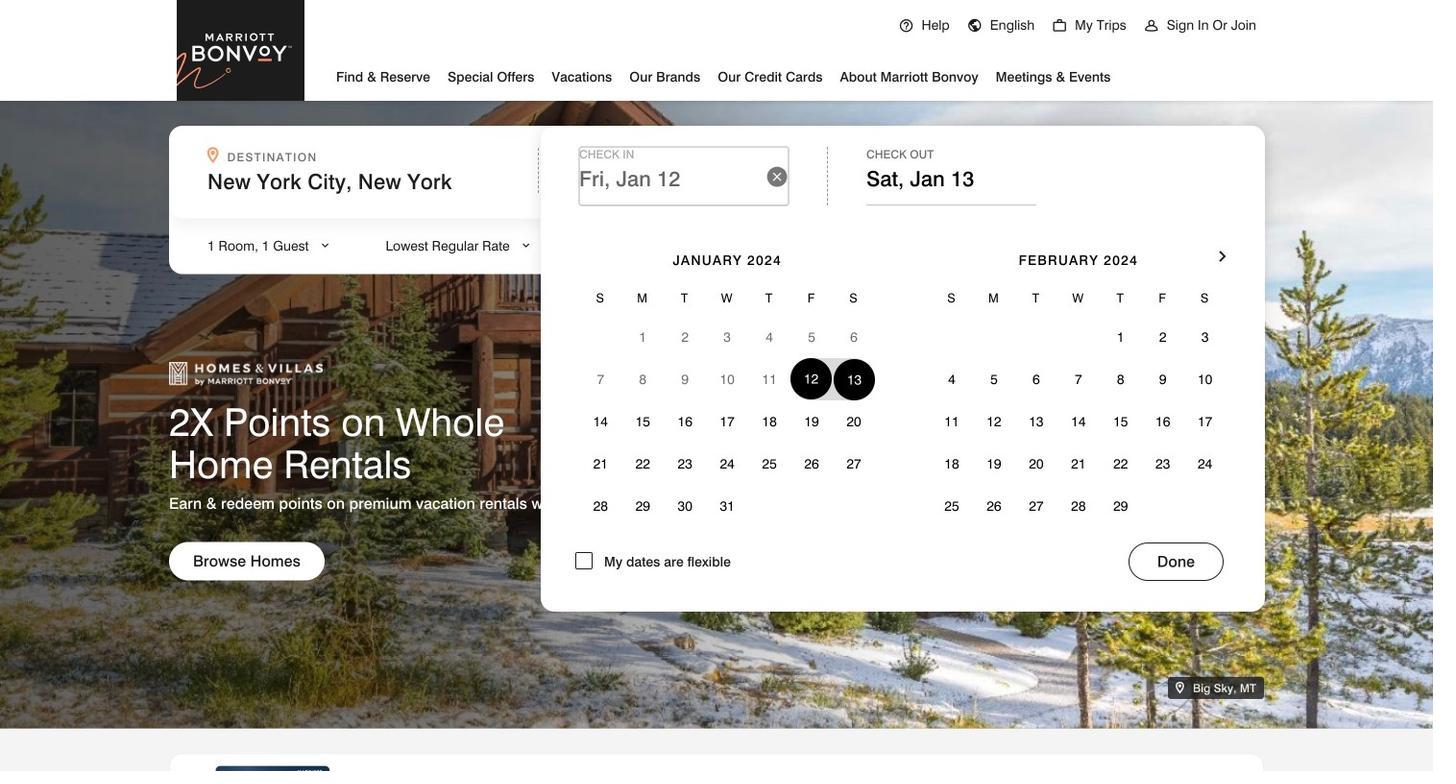 Task type: vqa. For each thing, say whether or not it's contained in the screenshot.
United
no



Task type: describe. For each thing, give the bounding box(es) containing it.
mon jan 08 2024 cell
[[622, 358, 664, 401]]

destination field
[[208, 169, 527, 194]]

marriott bonvoy boundless® credit card from chase image
[[193, 766, 352, 772]]

2 round image from the left
[[1052, 18, 1068, 34]]

tue jan 09 2024 cell
[[664, 358, 706, 401]]

round image
[[967, 18, 983, 34]]

wed jan 10 2024 cell
[[706, 358, 749, 401]]

wed jan 03 2024 cell
[[706, 316, 749, 358]]

Where can we take you? text field
[[208, 169, 502, 194]]

location image
[[1176, 682, 1190, 696]]



Task type: locate. For each thing, give the bounding box(es) containing it.
thu jan 11 2024 cell
[[749, 358, 791, 401]]

None search field
[[169, 126, 1266, 612]]

row group
[[580, 316, 875, 528], [931, 316, 1227, 528]]

row group for first grid from the right
[[931, 316, 1227, 528]]

row group for 1st grid from the left
[[580, 316, 875, 528]]

2 row group from the left
[[931, 316, 1227, 528]]

tue jan 02 2024 cell
[[664, 316, 706, 358]]

1 round image from the left
[[899, 18, 914, 34]]

dropdown down image
[[520, 238, 533, 254]]

1 row group from the left
[[580, 316, 875, 528]]

mon jan 01 2024 cell
[[622, 316, 664, 358]]

2 horizontal spatial round image
[[1144, 18, 1160, 34]]

2 grid from the left
[[931, 225, 1227, 528]]

sat jan 06 2024 cell
[[833, 316, 875, 358]]

0 horizontal spatial row group
[[580, 316, 875, 528]]

round image
[[899, 18, 914, 34], [1052, 18, 1068, 34], [1144, 18, 1160, 34]]

0 horizontal spatial grid
[[580, 225, 875, 528]]

1 grid from the left
[[580, 225, 875, 528]]

homes & villas by marriott bonvoy image
[[169, 362, 323, 386]]

sun jan 07 2024 cell
[[580, 358, 622, 401]]

1 horizontal spatial grid
[[931, 225, 1227, 528]]

1 horizontal spatial row group
[[931, 316, 1227, 528]]

3 round image from the left
[[1144, 18, 1160, 34]]

thu jan 04 2024 cell
[[749, 316, 791, 358]]

grid
[[580, 225, 875, 528], [931, 225, 1227, 528]]

0 horizontal spatial round image
[[899, 18, 914, 34]]

row
[[580, 280, 875, 316], [931, 280, 1227, 316], [580, 316, 875, 358], [931, 316, 1227, 358], [580, 358, 875, 401], [931, 358, 1227, 401], [580, 401, 875, 443], [931, 401, 1227, 443], [580, 443, 875, 485], [931, 443, 1227, 485], [580, 485, 875, 528], [931, 485, 1227, 528]]

1 horizontal spatial round image
[[1052, 18, 1068, 34]]

fri jan 05 2024 cell
[[791, 316, 833, 358]]

dropdown down image
[[319, 238, 332, 254]]



